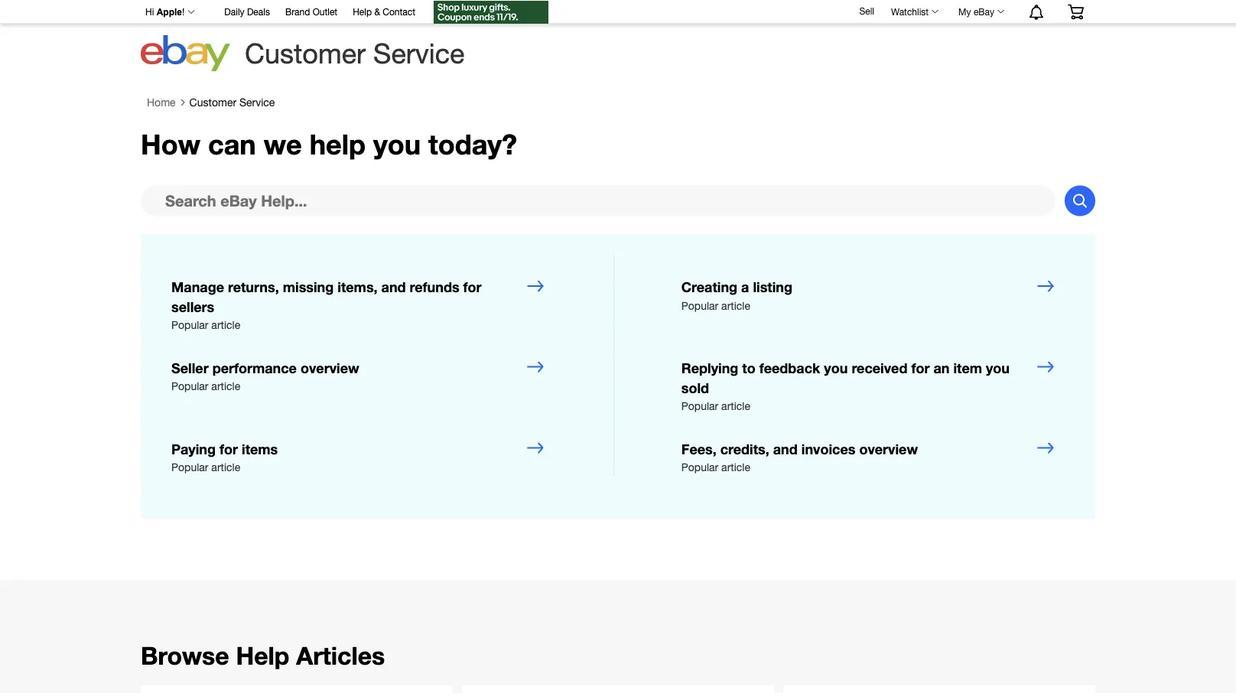 Task type: vqa. For each thing, say whether or not it's contained in the screenshot.
advanced link
no



Task type: describe. For each thing, give the bounding box(es) containing it.
creating
[[682, 279, 738, 295]]

returns,
[[228, 279, 279, 295]]

ebay
[[974, 6, 995, 17]]

received
[[852, 360, 908, 376]]

missing
[[283, 279, 334, 295]]

!
[[182, 7, 185, 17]]

hi
[[145, 7, 154, 17]]

today?
[[429, 128, 517, 161]]

sell link
[[853, 5, 882, 16]]

help inside account navigation
[[353, 7, 372, 17]]

performance
[[213, 360, 297, 376]]

invoices
[[802, 441, 856, 457]]

item
[[954, 360, 983, 376]]

how can we help you today?
[[141, 128, 517, 161]]

brand outlet link
[[285, 4, 338, 21]]

daily
[[225, 7, 245, 17]]

brand outlet
[[285, 7, 338, 17]]

paying for items popular article
[[171, 441, 278, 474]]

manage returns, missing items, and refunds for sellers popular article
[[171, 279, 482, 332]]

service inside customer service banner
[[374, 37, 465, 69]]

how
[[141, 128, 201, 161]]

credits,
[[721, 441, 770, 457]]

for inside manage returns, missing items, and refunds for sellers popular article
[[464, 279, 482, 295]]

help
[[310, 128, 366, 161]]

popular inside manage returns, missing items, and refunds for sellers popular article
[[171, 319, 209, 332]]

apple
[[157, 7, 182, 17]]

and inside fees, credits, and invoices overview popular article
[[774, 441, 798, 457]]

overview inside seller performance overview popular article
[[301, 360, 359, 376]]

home link
[[147, 96, 176, 109]]

daily deals link
[[225, 4, 270, 21]]

browse help articles
[[141, 641, 385, 670]]

articles
[[296, 641, 385, 670]]

help & contact
[[353, 7, 416, 17]]

0 horizontal spatial you
[[373, 128, 421, 161]]

outlet
[[313, 7, 338, 17]]

popular inside the creating a listing popular article
[[682, 299, 719, 312]]

an
[[934, 360, 950, 376]]

customer inside how can we help you today? main content
[[190, 96, 237, 109]]

my ebay
[[959, 6, 995, 17]]

replying
[[682, 360, 739, 376]]

seller
[[171, 360, 209, 376]]

deals
[[247, 7, 270, 17]]

sell
[[860, 5, 875, 16]]

&
[[375, 7, 380, 17]]

watchlist link
[[883, 2, 946, 21]]

paying
[[171, 441, 216, 457]]

popular inside seller performance overview popular article
[[171, 380, 209, 393]]

listing
[[753, 279, 793, 295]]

sold
[[682, 380, 710, 396]]



Task type: locate. For each thing, give the bounding box(es) containing it.
1 horizontal spatial you
[[825, 360, 848, 376]]

get the coupon image
[[434, 1, 549, 24]]

1 horizontal spatial help
[[353, 7, 372, 17]]

0 horizontal spatial help
[[236, 641, 290, 670]]

you right the help
[[373, 128, 421, 161]]

customer up can
[[190, 96, 237, 109]]

popular down sold
[[682, 400, 719, 413]]

and right items, on the left top of page
[[382, 279, 406, 295]]

customer inside banner
[[245, 37, 366, 69]]

home
[[147, 96, 176, 109]]

help inside main content
[[236, 641, 290, 670]]

for left the 'items'
[[220, 441, 238, 457]]

help
[[353, 7, 372, 17], [236, 641, 290, 670]]

article down sellers
[[212, 319, 241, 332]]

popular down fees,
[[682, 461, 719, 474]]

we
[[264, 128, 302, 161]]

watchlist
[[892, 6, 929, 17]]

1 vertical spatial overview
[[860, 441, 919, 457]]

popular inside 'replying to feedback you received for an item you sold popular article'
[[682, 400, 719, 413]]

contact
[[383, 7, 416, 17]]

0 horizontal spatial service
[[240, 96, 275, 109]]

1 horizontal spatial for
[[464, 279, 482, 295]]

my ebay link
[[951, 2, 1012, 21]]

popular down sellers
[[171, 319, 209, 332]]

popular inside paying for items popular article
[[171, 461, 209, 474]]

customer service inside banner
[[245, 37, 465, 69]]

article down a in the top of the page
[[722, 299, 751, 312]]

and right credits,
[[774, 441, 798, 457]]

and inside manage returns, missing items, and refunds for sellers popular article
[[382, 279, 406, 295]]

items
[[242, 441, 278, 457]]

to
[[743, 360, 756, 376]]

0 vertical spatial service
[[374, 37, 465, 69]]

creating a listing popular article
[[682, 279, 793, 312]]

article inside 'replying to feedback you received for an item you sold popular article'
[[722, 400, 751, 413]]

for left an
[[912, 360, 930, 376]]

1 vertical spatial service
[[240, 96, 275, 109]]

a
[[742, 279, 750, 295]]

overview down manage returns, missing items, and refunds for sellers popular article
[[301, 360, 359, 376]]

customer service link
[[190, 96, 275, 109]]

article down the performance
[[212, 380, 241, 393]]

popular down seller
[[171, 380, 209, 393]]

sellers
[[171, 299, 215, 315]]

0 horizontal spatial overview
[[301, 360, 359, 376]]

your shopping cart image
[[1068, 4, 1085, 19]]

article inside paying for items popular article
[[212, 461, 241, 474]]

customer service inside how can we help you today? main content
[[190, 96, 275, 109]]

1 vertical spatial for
[[912, 360, 930, 376]]

0 horizontal spatial customer
[[190, 96, 237, 109]]

seller performance overview popular article
[[171, 360, 359, 393]]

popular
[[682, 299, 719, 312], [171, 319, 209, 332], [171, 380, 209, 393], [682, 400, 719, 413], [171, 461, 209, 474], [682, 461, 719, 474]]

customer service
[[245, 37, 465, 69], [190, 96, 275, 109]]

0 vertical spatial customer
[[245, 37, 366, 69]]

manage
[[171, 279, 224, 295]]

and
[[382, 279, 406, 295], [774, 441, 798, 457]]

customer service banner
[[137, 0, 1096, 77]]

1 vertical spatial customer
[[190, 96, 237, 109]]

for right refunds
[[464, 279, 482, 295]]

popular down paying
[[171, 461, 209, 474]]

0 vertical spatial for
[[464, 279, 482, 295]]

overview inside fees, credits, and invoices overview popular article
[[860, 441, 919, 457]]

replying to feedback you received for an item you sold popular article
[[682, 360, 1010, 413]]

overview right invoices
[[860, 441, 919, 457]]

you
[[373, 128, 421, 161], [825, 360, 848, 376], [987, 360, 1010, 376]]

service
[[374, 37, 465, 69], [240, 96, 275, 109]]

for
[[464, 279, 482, 295], [912, 360, 930, 376], [220, 441, 238, 457]]

can
[[208, 128, 256, 161]]

you right the item
[[987, 360, 1010, 376]]

refunds
[[410, 279, 460, 295]]

popular down creating
[[682, 299, 719, 312]]

0 vertical spatial overview
[[301, 360, 359, 376]]

0 horizontal spatial for
[[220, 441, 238, 457]]

1 vertical spatial and
[[774, 441, 798, 457]]

customer
[[245, 37, 366, 69], [190, 96, 237, 109]]

1 horizontal spatial service
[[374, 37, 465, 69]]

1 vertical spatial customer service
[[190, 96, 275, 109]]

Search eBay Help... text field
[[141, 186, 1056, 216]]

my
[[959, 6, 972, 17]]

hi apple !
[[145, 7, 185, 17]]

1 vertical spatial help
[[236, 641, 290, 670]]

2 horizontal spatial you
[[987, 360, 1010, 376]]

for inside paying for items popular article
[[220, 441, 238, 457]]

article inside manage returns, missing items, and refunds for sellers popular article
[[212, 319, 241, 332]]

article down paying
[[212, 461, 241, 474]]

fees, credits, and invoices overview popular article
[[682, 441, 919, 474]]

help & contact link
[[353, 4, 416, 21]]

browse
[[141, 641, 229, 670]]

service down the contact
[[374, 37, 465, 69]]

0 vertical spatial and
[[382, 279, 406, 295]]

2 horizontal spatial for
[[912, 360, 930, 376]]

service up can
[[240, 96, 275, 109]]

daily deals
[[225, 7, 270, 17]]

article
[[722, 299, 751, 312], [212, 319, 241, 332], [212, 380, 241, 393], [722, 400, 751, 413], [212, 461, 241, 474], [722, 461, 751, 474]]

article inside the creating a listing popular article
[[722, 299, 751, 312]]

1 horizontal spatial and
[[774, 441, 798, 457]]

customer service up can
[[190, 96, 275, 109]]

0 vertical spatial customer service
[[245, 37, 465, 69]]

article inside seller performance overview popular article
[[212, 380, 241, 393]]

service inside customer service link
[[240, 96, 275, 109]]

popular inside fees, credits, and invoices overview popular article
[[682, 461, 719, 474]]

1 horizontal spatial customer
[[245, 37, 366, 69]]

article inside fees, credits, and invoices overview popular article
[[722, 461, 751, 474]]

account navigation
[[137, 0, 1096, 26]]

article down to
[[722, 400, 751, 413]]

0 vertical spatial help
[[353, 7, 372, 17]]

fees,
[[682, 441, 717, 457]]

for inside 'replying to feedback you received for an item you sold popular article'
[[912, 360, 930, 376]]

customer down brand outlet link
[[245, 37, 366, 69]]

feedback
[[760, 360, 821, 376]]

customer service down "&"
[[245, 37, 465, 69]]

brand
[[285, 7, 310, 17]]

you left received
[[825, 360, 848, 376]]

article down credits,
[[722, 461, 751, 474]]

items,
[[338, 279, 378, 295]]

0 horizontal spatial and
[[382, 279, 406, 295]]

overview
[[301, 360, 359, 376], [860, 441, 919, 457]]

2 vertical spatial for
[[220, 441, 238, 457]]

how can we help you today? main content
[[0, 89, 1237, 693]]

1 horizontal spatial overview
[[860, 441, 919, 457]]



